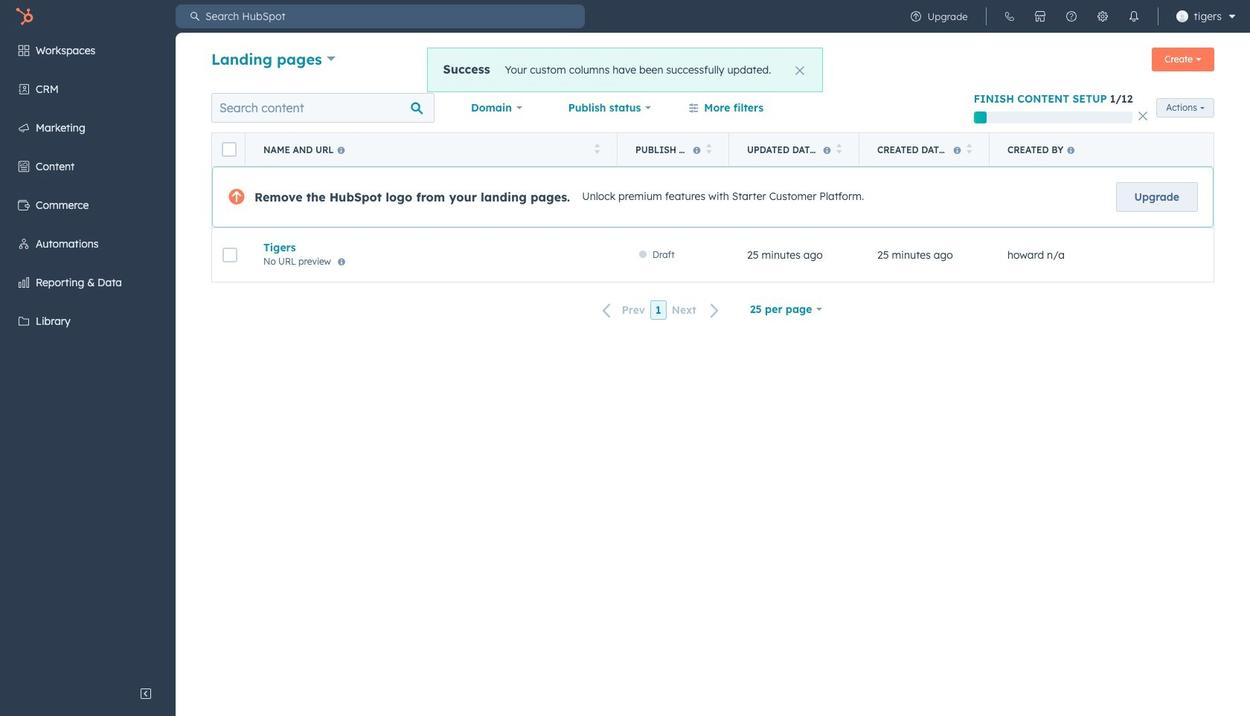 Task type: describe. For each thing, give the bounding box(es) containing it.
1 horizontal spatial menu
[[900, 0, 1241, 33]]

marketplaces image
[[1034, 10, 1046, 22]]

close image
[[795, 66, 804, 75]]

help image
[[1066, 10, 1077, 22]]

press to sort. image for 2nd press to sort. element from the right
[[836, 143, 842, 154]]

Search HubSpot search field
[[199, 4, 585, 28]]

pagination navigation
[[594, 301, 729, 321]]

press to sort. image for fourth press to sort. element
[[966, 143, 972, 154]]



Task type: vqa. For each thing, say whether or not it's contained in the screenshot.
first Press to sort. icon from the right
yes



Task type: locate. For each thing, give the bounding box(es) containing it.
2 press to sort. element from the left
[[706, 143, 712, 156]]

progress bar
[[974, 112, 987, 124]]

2 press to sort. image from the left
[[966, 143, 972, 154]]

1 press to sort. image from the left
[[836, 143, 842, 154]]

press to sort. image for second press to sort. element
[[706, 143, 712, 154]]

1 press to sort. element from the left
[[594, 143, 600, 156]]

press to sort. element
[[594, 143, 600, 156], [706, 143, 712, 156], [836, 143, 842, 156], [966, 143, 972, 156]]

0 horizontal spatial menu
[[0, 33, 176, 680]]

menu
[[900, 0, 1241, 33], [0, 33, 176, 680]]

4 press to sort. element from the left
[[966, 143, 972, 156]]

0 horizontal spatial press to sort. image
[[836, 143, 842, 154]]

0 horizontal spatial press to sort. image
[[594, 143, 600, 154]]

settings image
[[1097, 10, 1109, 22]]

notifications image
[[1128, 10, 1140, 22]]

1 horizontal spatial press to sort. image
[[706, 143, 712, 154]]

1 press to sort. image from the left
[[594, 143, 600, 154]]

alert
[[428, 48, 823, 92]]

press to sort. image
[[836, 143, 842, 154], [966, 143, 972, 154]]

press to sort. image for fourth press to sort. element from the right
[[594, 143, 600, 154]]

1 horizontal spatial press to sort. image
[[966, 143, 972, 154]]

close image
[[1139, 112, 1148, 121]]

banner
[[211, 43, 1215, 77]]

3 press to sort. element from the left
[[836, 143, 842, 156]]

press to sort. image
[[594, 143, 600, 154], [706, 143, 712, 154]]

2 press to sort. image from the left
[[706, 143, 712, 154]]

Search content search field
[[211, 93, 435, 123]]

howard n/a image
[[1176, 10, 1188, 22]]



